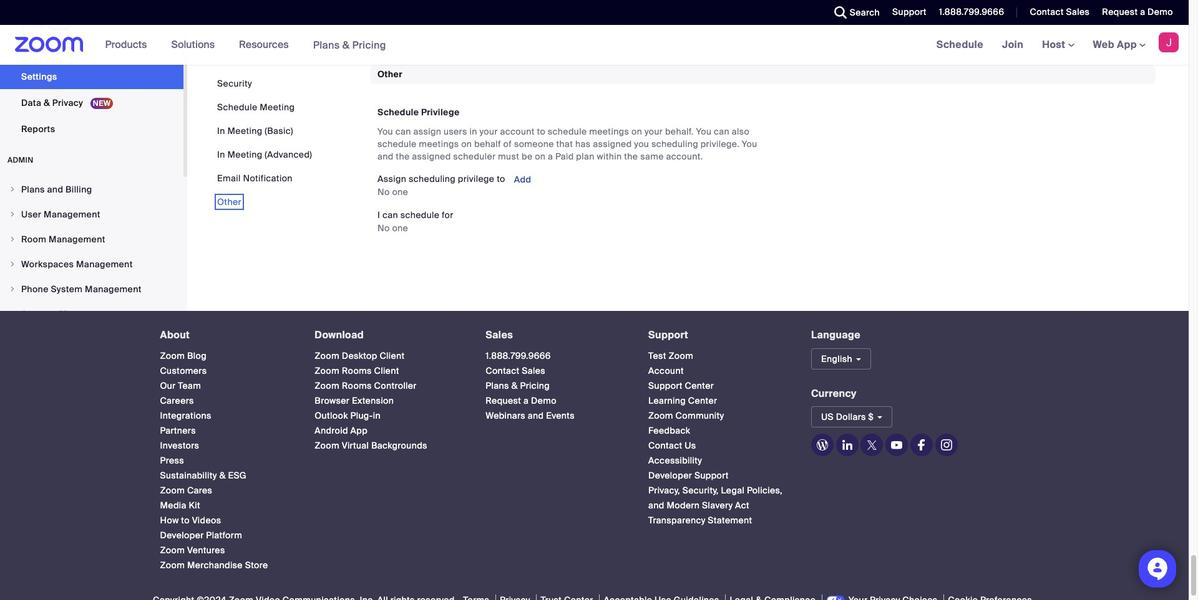Task type: describe. For each thing, give the bounding box(es) containing it.
add button
[[513, 174, 533, 185]]

also
[[732, 126, 750, 137]]

1 horizontal spatial to
[[497, 173, 505, 185]]

modern
[[667, 500, 700, 511]]

how
[[160, 515, 179, 526]]

schedule meeting link
[[217, 102, 295, 113]]

in for in meeting (advanced)
[[217, 149, 225, 160]]

plans for plans & pricing
[[313, 38, 340, 51]]

1 one from the top
[[392, 187, 408, 198]]

management for workspaces management
[[76, 259, 133, 270]]

schedule for schedule meeting
[[217, 102, 257, 113]]

clips link
[[0, 12, 183, 37]]

careers
[[160, 395, 194, 407]]

management for user management
[[44, 209, 100, 220]]

management for room management
[[49, 234, 105, 245]]

sustainability
[[160, 470, 217, 481]]

0 horizontal spatial the
[[396, 151, 410, 162]]

and inside test zoom account support center learning center zoom community feedback contact us accessibility developer support privacy, security, legal policies, and modern slavery act transparency statement
[[648, 500, 664, 511]]

web
[[1093, 38, 1115, 51]]

phone system management menu item
[[0, 278, 183, 301]]

other inside menu bar
[[217, 197, 241, 208]]

phone
[[21, 284, 49, 295]]

developer inside zoom blog customers our team careers integrations partners investors press sustainability & esg zoom cares media kit how to videos developer platform zoom ventures zoom merchandise store
[[160, 530, 204, 541]]

legal
[[721, 485, 745, 496]]

system
[[51, 284, 83, 295]]

a inside you can assign users in your account to schedule meetings on your behalf. you can also schedule meetings on behalf of someone that has assigned you scheduling privilege. you and the assigned scheduler must be on a paid plan within the same account.
[[548, 151, 553, 162]]

transparency
[[648, 515, 706, 526]]

0 horizontal spatial meetings
[[419, 138, 459, 150]]

pricing inside 1.888.799.9666 contact sales plans & pricing request a demo webinars and events
[[520, 380, 550, 392]]

must
[[498, 151, 519, 162]]

developer inside test zoom account support center learning center zoom community feedback contact us accessibility developer support privacy, security, legal policies, and modern slavery act transparency statement
[[648, 470, 692, 481]]

notify host and participants when the meeting is cancelled
[[378, 18, 627, 29]]

android
[[315, 425, 348, 437]]

you can assign users in your account to schedule meetings on your behalf. you can also schedule meetings on behalf of someone that has assigned you scheduling privilege. you and the assigned scheduler must be on a paid plan within the same account.
[[378, 126, 757, 162]]

phone system management
[[21, 284, 142, 295]]

english
[[821, 354, 852, 365]]

sustainability & esg link
[[160, 470, 247, 481]]

menu bar containing security
[[217, 77, 312, 208]]

behalf.
[[665, 126, 694, 137]]

to inside you can assign users in your account to schedule meetings on your behalf. you can also schedule meetings on behalf of someone that has assigned you scheduling privilege. you and the assigned scheduler must be on a paid plan within the same account.
[[537, 126, 545, 137]]

test zoom link
[[648, 350, 693, 362]]

1.888.799.9666 for 1.888.799.9666 contact sales plans & pricing request a demo webinars and events
[[486, 350, 551, 362]]

1.888.799.9666 contact sales plans & pricing request a demo webinars and events
[[486, 350, 575, 422]]

meetings navigation
[[927, 25, 1189, 66]]

us
[[685, 440, 696, 452]]

add
[[514, 174, 531, 185]]

search
[[850, 7, 880, 18]]

schedule meeting
[[217, 102, 295, 113]]

zoom blog link
[[160, 350, 207, 362]]

events
[[546, 410, 575, 422]]

security
[[217, 78, 252, 89]]

our team link
[[160, 380, 201, 392]]

account management menu item
[[0, 303, 183, 326]]

careers link
[[160, 395, 194, 407]]

1 horizontal spatial request
[[1102, 6, 1138, 17]]

meeting for (advanced)
[[227, 149, 262, 160]]

zoom blog customers our team careers integrations partners investors press sustainability & esg zoom cares media kit how to videos developer platform zoom ventures zoom merchandise store
[[160, 350, 268, 571]]

schedule for schedule privilege
[[378, 107, 419, 118]]

account inside menu item
[[21, 309, 57, 320]]

can for you can assign users in your account to schedule meetings on your behalf. you can also schedule meetings on behalf of someone that has assigned you scheduling privilege. you and the assigned scheduler must be on a paid plan within the same account.
[[395, 126, 411, 137]]

(advanced)
[[265, 149, 312, 160]]

privilege.
[[701, 138, 740, 150]]

clips
[[21, 19, 43, 30]]

esg
[[228, 470, 247, 481]]

ventures
[[187, 545, 225, 556]]

schedule inside i can schedule for no one
[[400, 210, 440, 221]]

product information navigation
[[96, 25, 396, 66]]

email
[[217, 173, 241, 184]]

privilege
[[458, 173, 495, 185]]

and inside 1.888.799.9666 contact sales plans & pricing request a demo webinars and events
[[528, 410, 544, 422]]

0 vertical spatial meeting
[[260, 102, 295, 113]]

account inside test zoom account support center learning center zoom community feedback contact us accessibility developer support privacy, security, legal policies, and modern slavery act transparency statement
[[648, 365, 684, 377]]

english button
[[811, 349, 871, 370]]

account link
[[648, 365, 684, 377]]

zoom community link
[[648, 410, 724, 422]]

platform
[[206, 530, 242, 541]]

$
[[868, 412, 874, 423]]

app inside 'zoom desktop client zoom rooms client zoom rooms controller browser extension outlook plug-in android app zoom virtual backgrounds'
[[350, 425, 368, 437]]

right image for account management
[[9, 311, 16, 318]]

other link
[[217, 197, 241, 208]]

plans inside 1.888.799.9666 contact sales plans & pricing request a demo webinars and events
[[486, 380, 509, 392]]

host button
[[1042, 38, 1074, 51]]

1 rooms from the top
[[342, 365, 372, 377]]

users
[[444, 126, 467, 137]]

support down account link
[[648, 380, 683, 392]]

integrations
[[160, 410, 211, 422]]

schedule link
[[927, 25, 993, 65]]

support up test zoom link
[[648, 329, 688, 342]]

banner containing products
[[0, 25, 1189, 66]]

participants
[[444, 18, 495, 29]]

integrations link
[[160, 410, 211, 422]]

investors link
[[160, 440, 199, 452]]

scheduler link
[[0, 38, 183, 63]]

user management
[[21, 209, 100, 220]]

0 vertical spatial demo
[[1148, 6, 1173, 17]]

us
[[821, 412, 834, 423]]

reports link
[[0, 117, 183, 142]]

zoom rooms client link
[[315, 365, 399, 377]]

room
[[21, 234, 46, 245]]

0 horizontal spatial scheduling
[[409, 173, 456, 185]]

1 your from the left
[[480, 126, 498, 137]]

workspaces management menu item
[[0, 253, 183, 276]]

web app
[[1093, 38, 1137, 51]]

support right search
[[892, 6, 927, 17]]

settings link
[[0, 64, 183, 89]]

scheduling inside you can assign users in your account to schedule meetings on your behalf. you can also schedule meetings on behalf of someone that has assigned you scheduling privilege. you and the assigned scheduler must be on a paid plan within the same account.
[[651, 138, 698, 150]]

profile picture image
[[1159, 32, 1179, 52]]

data
[[21, 97, 41, 109]]

desktop
[[342, 350, 377, 362]]

right image for phone system management
[[9, 286, 16, 293]]

demo inside 1.888.799.9666 contact sales plans & pricing request a demo webinars and events
[[531, 395, 557, 407]]

& inside 1.888.799.9666 contact sales plans & pricing request a demo webinars and events
[[511, 380, 518, 392]]

support center link
[[648, 380, 714, 392]]

be
[[522, 151, 533, 162]]

meeting for (basic)
[[227, 125, 262, 137]]

you
[[634, 138, 649, 150]]

join
[[1002, 38, 1024, 51]]

i can schedule for no one
[[378, 210, 454, 234]]

email notification link
[[217, 173, 293, 184]]

security link
[[217, 78, 252, 89]]

pricing inside product information navigation
[[352, 38, 386, 51]]

outlook plug-in link
[[315, 410, 381, 422]]

schedule privilege
[[378, 107, 460, 118]]

assign scheduling privilege to
[[378, 173, 508, 185]]

account.
[[666, 151, 703, 162]]

billing
[[66, 184, 92, 195]]

contact inside test zoom account support center learning center zoom community feedback contact us accessibility developer support privacy, security, legal policies, and modern slavery act transparency statement
[[648, 440, 682, 452]]

videos
[[192, 515, 221, 526]]

0 horizontal spatial you
[[378, 126, 393, 137]]

in meeting (advanced) link
[[217, 149, 312, 160]]

act
[[735, 500, 750, 511]]

zoom merchandise store link
[[160, 560, 268, 571]]

1 vertical spatial on
[[461, 138, 472, 150]]

1 vertical spatial client
[[374, 365, 399, 377]]

2 horizontal spatial on
[[632, 126, 642, 137]]

privacy, security, legal policies, and modern slavery act transparency statement link
[[648, 485, 783, 526]]

workspaces management
[[21, 259, 133, 270]]

0 vertical spatial center
[[685, 380, 714, 392]]

reports
[[21, 124, 55, 135]]

data & privacy
[[21, 97, 85, 109]]

and inside menu item
[[47, 184, 63, 195]]

1.888.799.9666 button up join
[[930, 0, 1008, 25]]

security,
[[683, 485, 719, 496]]

currency
[[811, 387, 857, 400]]



Task type: locate. For each thing, give the bounding box(es) containing it.
demo up webinars and events link
[[531, 395, 557, 407]]

a up web app dropdown button at the right top
[[1140, 6, 1145, 17]]

right image inside phone system management menu item
[[9, 286, 16, 293]]

a up webinars and events link
[[524, 395, 529, 407]]

host
[[1042, 38, 1068, 51]]

admin
[[7, 155, 34, 165]]

virtual
[[342, 440, 369, 452]]

pricing
[[352, 38, 386, 51], [520, 380, 550, 392]]

notification
[[243, 173, 293, 184]]

0 vertical spatial developer
[[648, 470, 692, 481]]

1.888.799.9666 button up schedule "link"
[[939, 6, 1004, 17]]

right image inside plans and billing menu item
[[9, 186, 16, 193]]

3 right image from the top
[[9, 286, 16, 293]]

0 horizontal spatial request
[[486, 395, 521, 407]]

1 vertical spatial right image
[[9, 236, 16, 243]]

when
[[498, 18, 520, 29]]

1 right image from the top
[[9, 186, 16, 193]]

0 vertical spatial assigned
[[593, 138, 632, 150]]

media
[[160, 500, 186, 511]]

0 vertical spatial no
[[378, 187, 390, 198]]

schedule inside other element
[[378, 107, 419, 118]]

right image for workspaces management
[[9, 261, 16, 268]]

1 vertical spatial rooms
[[342, 380, 372, 392]]

one
[[392, 187, 408, 198], [392, 223, 408, 234]]

1.888.799.9666 down sales link
[[486, 350, 551, 362]]

and up assign
[[378, 151, 394, 162]]

email notification
[[217, 173, 293, 184]]

1 vertical spatial account
[[648, 365, 684, 377]]

2 rooms from the top
[[342, 380, 372, 392]]

management down phone system management menu item
[[59, 309, 116, 320]]

right image inside room management menu item
[[9, 236, 16, 243]]

merchandise
[[187, 560, 243, 571]]

right image inside account management menu item
[[9, 311, 16, 318]]

no
[[378, 187, 390, 198], [378, 223, 390, 234]]

1 vertical spatial in
[[217, 149, 225, 160]]

plans up "webinars"
[[486, 380, 509, 392]]

contact sales
[[1030, 6, 1090, 17]]

1 no from the top
[[378, 187, 390, 198]]

1 horizontal spatial on
[[535, 151, 546, 162]]

right image left workspaces
[[9, 261, 16, 268]]

no down i
[[378, 223, 390, 234]]

0 horizontal spatial schedule
[[217, 102, 257, 113]]

zoom desktop client link
[[315, 350, 405, 362]]

in right users
[[470, 126, 477, 137]]

feedback button
[[648, 425, 690, 437]]

schedule down assign
[[378, 138, 417, 150]]

someone
[[514, 138, 554, 150]]

right image left account management
[[9, 311, 16, 318]]

sales down 1.888.799.9666 link
[[522, 365, 546, 377]]

center up learning center link
[[685, 380, 714, 392]]

1 vertical spatial no
[[378, 223, 390, 234]]

1 vertical spatial 1.888.799.9666
[[486, 350, 551, 362]]

schedule down security link
[[217, 102, 257, 113]]

2 your from the left
[[645, 126, 663, 137]]

solutions
[[171, 38, 215, 51]]

2 horizontal spatial contact
[[1030, 6, 1064, 17]]

in
[[470, 126, 477, 137], [373, 410, 381, 422]]

2 right image from the top
[[9, 236, 16, 243]]

the right when
[[522, 18, 536, 29]]

2 no from the top
[[378, 223, 390, 234]]

the
[[522, 18, 536, 29], [396, 151, 410, 162], [624, 151, 638, 162]]

about
[[160, 329, 190, 342]]

2 vertical spatial plans
[[486, 380, 509, 392]]

schedule left join
[[937, 38, 984, 51]]

2 vertical spatial to
[[181, 515, 190, 526]]

right image inside workspaces management menu item
[[9, 261, 16, 268]]

1 right image from the top
[[9, 211, 16, 218]]

scheduling down behalf.
[[651, 138, 698, 150]]

account management
[[21, 309, 116, 320]]

developer down how to videos link
[[160, 530, 204, 541]]

you down schedule privilege
[[378, 126, 393, 137]]

right image for user management
[[9, 211, 16, 218]]

0 vertical spatial plans
[[313, 38, 340, 51]]

in for in meeting (basic)
[[217, 125, 225, 137]]

schedule inside "link"
[[937, 38, 984, 51]]

statement
[[708, 515, 752, 526]]

2 horizontal spatial to
[[537, 126, 545, 137]]

right image left room on the left of page
[[9, 236, 16, 243]]

in inside you can assign users in your account to schedule meetings on your behalf. you can also schedule meetings on behalf of someone that has assigned you scheduling privilege. you and the assigned scheduler must be on a paid plan within the same account.
[[470, 126, 477, 137]]

to inside zoom blog customers our team careers integrations partners investors press sustainability & esg zoom cares media kit how to videos developer platform zoom ventures zoom merchandise store
[[181, 515, 190, 526]]

1 vertical spatial assigned
[[412, 151, 451, 162]]

0 vertical spatial sales
[[1066, 6, 1090, 17]]

2 vertical spatial sales
[[522, 365, 546, 377]]

right image inside user management menu item
[[9, 211, 16, 218]]

right image
[[9, 186, 16, 193], [9, 236, 16, 243]]

schedule for schedule
[[937, 38, 984, 51]]

admin menu menu
[[0, 178, 183, 353]]

accessibility
[[648, 455, 702, 467]]

1.888.799.9666 up schedule "link"
[[939, 6, 1004, 17]]

support up security,
[[695, 470, 729, 481]]

plans right resources dropdown button on the top left of the page
[[313, 38, 340, 51]]

web app button
[[1093, 38, 1146, 51]]

your up you
[[645, 126, 663, 137]]

zoom rooms controller link
[[315, 380, 417, 392]]

to left add
[[497, 173, 505, 185]]

plan
[[576, 151, 595, 162]]

2 horizontal spatial schedule
[[937, 38, 984, 51]]

sales up 1.888.799.9666 link
[[486, 329, 513, 342]]

center
[[685, 380, 714, 392], [688, 395, 717, 407]]

personal menu menu
[[0, 0, 183, 143]]

a inside 1.888.799.9666 contact sales plans & pricing request a demo webinars and events
[[524, 395, 529, 407]]

in meeting (advanced)
[[217, 149, 312, 160]]

developer
[[648, 470, 692, 481], [160, 530, 204, 541]]

1 vertical spatial schedule
[[378, 138, 417, 150]]

on
[[632, 126, 642, 137], [461, 138, 472, 150], [535, 151, 546, 162]]

data & privacy link
[[0, 90, 183, 115]]

and inside you can assign users in your account to schedule meetings on your behalf. you can also schedule meetings on behalf of someone that has assigned you scheduling privilege. you and the assigned scheduler must be on a paid plan within the same account.
[[378, 151, 394, 162]]

banner
[[0, 25, 1189, 66]]

& inside personal menu menu
[[44, 97, 50, 109]]

zoom logo image
[[15, 37, 83, 52]]

webinars
[[486, 410, 526, 422]]

contact down 1.888.799.9666 link
[[486, 365, 520, 377]]

test zoom account support center learning center zoom community feedback contact us accessibility developer support privacy, security, legal policies, and modern slavery act transparency statement
[[648, 350, 783, 526]]

right image for room
[[9, 236, 16, 243]]

customers link
[[160, 365, 207, 377]]

& inside zoom blog customers our team careers integrations partners investors press sustainability & esg zoom cares media kit how to videos developer platform zoom ventures zoom merchandise store
[[219, 470, 226, 481]]

1 horizontal spatial schedule
[[378, 107, 419, 118]]

1 horizontal spatial 1.888.799.9666
[[939, 6, 1004, 17]]

schedule up assign
[[378, 107, 419, 118]]

1.888.799.9666
[[939, 6, 1004, 17], [486, 350, 551, 362]]

contact
[[1030, 6, 1064, 17], [486, 365, 520, 377], [648, 440, 682, 452]]

cares
[[187, 485, 212, 496]]

join link
[[993, 25, 1033, 65]]

schedule inside menu bar
[[217, 102, 257, 113]]

1 horizontal spatial pricing
[[520, 380, 550, 392]]

no down assign
[[378, 187, 390, 198]]

can inside i can schedule for no one
[[383, 210, 398, 221]]

0 vertical spatial one
[[392, 187, 408, 198]]

management up workspaces management on the top of page
[[49, 234, 105, 245]]

meetings down assign
[[419, 138, 459, 150]]

1.888.799.9666 inside 1.888.799.9666 contact sales plans & pricing request a demo webinars and events
[[486, 350, 551, 362]]

0 horizontal spatial to
[[181, 515, 190, 526]]

can up privilege.
[[714, 126, 730, 137]]

learning
[[648, 395, 686, 407]]

sales up "host" dropdown button
[[1066, 6, 1090, 17]]

privilege
[[421, 107, 460, 118]]

0 vertical spatial to
[[537, 126, 545, 137]]

4 right image from the top
[[9, 311, 16, 318]]

assigned up the 'assign scheduling privilege to'
[[412, 151, 451, 162]]

can for i can schedule for no one
[[383, 210, 398, 221]]

1 horizontal spatial the
[[522, 18, 536, 29]]

management down billing
[[44, 209, 100, 220]]

media kit link
[[160, 500, 200, 511]]

0 horizontal spatial demo
[[531, 395, 557, 407]]

1 vertical spatial demo
[[531, 395, 557, 407]]

press link
[[160, 455, 184, 467]]

0 horizontal spatial app
[[350, 425, 368, 437]]

learning center link
[[648, 395, 717, 407]]

host
[[405, 18, 424, 29]]

request
[[1102, 6, 1138, 17], [486, 395, 521, 407]]

plans and billing menu item
[[0, 178, 183, 202]]

can left assign
[[395, 126, 411, 137]]

1 vertical spatial sales
[[486, 329, 513, 342]]

0 vertical spatial in
[[217, 125, 225, 137]]

1 horizontal spatial meetings
[[589, 126, 629, 137]]

0 vertical spatial on
[[632, 126, 642, 137]]

0 vertical spatial account
[[21, 309, 57, 320]]

request up "webinars"
[[486, 395, 521, 407]]

resources button
[[239, 25, 294, 65]]

1.888.799.9666 button
[[930, 0, 1008, 25], [939, 6, 1004, 17]]

other element
[[370, 65, 1156, 256]]

1 horizontal spatial assigned
[[593, 138, 632, 150]]

you down also
[[742, 138, 757, 150]]

0 vertical spatial pricing
[[352, 38, 386, 51]]

0 horizontal spatial assigned
[[412, 151, 451, 162]]

0 horizontal spatial a
[[524, 395, 529, 407]]

one inside i can schedule for no one
[[392, 223, 408, 234]]

2 vertical spatial meeting
[[227, 149, 262, 160]]

1 vertical spatial center
[[688, 395, 717, 407]]

0 horizontal spatial account
[[21, 309, 57, 320]]

2 one from the top
[[392, 223, 408, 234]]

room management menu item
[[0, 228, 183, 251]]

app down plug-
[[350, 425, 368, 437]]

in up email
[[217, 149, 225, 160]]

in inside 'zoom desktop client zoom rooms client zoom rooms controller browser extension outlook plug-in android app zoom virtual backgrounds'
[[373, 410, 381, 422]]

1 horizontal spatial plans
[[313, 38, 340, 51]]

management inside menu item
[[59, 309, 116, 320]]

in
[[217, 125, 225, 137], [217, 149, 225, 160]]

0 vertical spatial scheduling
[[651, 138, 698, 150]]

1 horizontal spatial in
[[470, 126, 477, 137]]

1 vertical spatial other
[[217, 197, 241, 208]]

2 vertical spatial contact
[[648, 440, 682, 452]]

zoom virtual backgrounds link
[[315, 440, 427, 452]]

on up you
[[632, 126, 642, 137]]

i
[[378, 210, 380, 221]]

app inside meetings navigation
[[1117, 38, 1137, 51]]

2 horizontal spatial the
[[624, 151, 638, 162]]

test
[[648, 350, 666, 362]]

1 vertical spatial meeting
[[227, 125, 262, 137]]

that
[[556, 138, 573, 150]]

other
[[378, 68, 402, 80], [217, 197, 241, 208]]

1 vertical spatial pricing
[[520, 380, 550, 392]]

the down you
[[624, 151, 638, 162]]

request inside 1.888.799.9666 contact sales plans & pricing request a demo webinars and events
[[486, 395, 521, 407]]

contact up host
[[1030, 6, 1064, 17]]

0 vertical spatial a
[[1140, 6, 1145, 17]]

1 horizontal spatial app
[[1117, 38, 1137, 51]]

pricing down notify
[[352, 38, 386, 51]]

meetings up within
[[589, 126, 629, 137]]

0 vertical spatial request
[[1102, 6, 1138, 17]]

2 horizontal spatial a
[[1140, 6, 1145, 17]]

account down phone
[[21, 309, 57, 320]]

2 in from the top
[[217, 149, 225, 160]]

account down test zoom link
[[648, 365, 684, 377]]

request a demo link
[[1093, 0, 1189, 25], [1102, 6, 1173, 17], [486, 395, 557, 407]]

1 vertical spatial in
[[373, 410, 381, 422]]

right image left phone
[[9, 286, 16, 293]]

1.888.799.9666 for 1.888.799.9666
[[939, 6, 1004, 17]]

and right host
[[426, 18, 442, 29]]

right image for plans
[[9, 186, 16, 193]]

request up web app dropdown button at the right top
[[1102, 6, 1138, 17]]

menu bar
[[217, 77, 312, 208]]

support link
[[883, 0, 930, 25], [892, 6, 927, 17], [648, 329, 688, 342]]

0 horizontal spatial sales
[[486, 329, 513, 342]]

in down extension
[[373, 410, 381, 422]]

a
[[1140, 6, 1145, 17], [548, 151, 553, 162], [524, 395, 529, 407]]

1 vertical spatial scheduling
[[409, 173, 456, 185]]

2 vertical spatial schedule
[[400, 210, 440, 221]]

the up assign
[[396, 151, 410, 162]]

demo
[[1148, 6, 1173, 17], [531, 395, 557, 407]]

management up phone system management menu item
[[76, 259, 133, 270]]

0 vertical spatial rooms
[[342, 365, 372, 377]]

rooms down desktop
[[342, 365, 372, 377]]

and left billing
[[47, 184, 63, 195]]

right image down "admin" at the left of the page
[[9, 186, 16, 193]]

no inside i can schedule for no one
[[378, 223, 390, 234]]

account
[[21, 309, 57, 320], [648, 365, 684, 377]]

can right i
[[383, 210, 398, 221]]

1 in from the top
[[217, 125, 225, 137]]

0 vertical spatial contact
[[1030, 6, 1064, 17]]

one down "no one"
[[392, 223, 408, 234]]

schedule
[[548, 126, 587, 137], [378, 138, 417, 150], [400, 210, 440, 221]]

2 right image from the top
[[9, 261, 16, 268]]

our
[[160, 380, 176, 392]]

sales inside 1.888.799.9666 contact sales plans & pricing request a demo webinars and events
[[522, 365, 546, 377]]

on right be
[[535, 151, 546, 162]]

a left paid
[[548, 151, 553, 162]]

to up someone
[[537, 126, 545, 137]]

0 horizontal spatial your
[[480, 126, 498, 137]]

rooms down zoom rooms client link
[[342, 380, 372, 392]]

plans inside product information navigation
[[313, 38, 340, 51]]

schedule up that
[[548, 126, 587, 137]]

right image
[[9, 211, 16, 218], [9, 261, 16, 268], [9, 286, 16, 293], [9, 311, 16, 318]]

extension
[[352, 395, 394, 407]]

1 horizontal spatial scheduling
[[651, 138, 698, 150]]

webinars and events link
[[486, 410, 575, 422]]

app right web
[[1117, 38, 1137, 51]]

0 vertical spatial 1.888.799.9666
[[939, 6, 1004, 17]]

scheduling up the for
[[409, 173, 456, 185]]

1 horizontal spatial account
[[648, 365, 684, 377]]

assigned up within
[[593, 138, 632, 150]]

2 vertical spatial on
[[535, 151, 546, 162]]

1 horizontal spatial other
[[378, 68, 402, 80]]

right image left user
[[9, 211, 16, 218]]

1 vertical spatial request
[[486, 395, 521, 407]]

1 horizontal spatial you
[[696, 126, 712, 137]]

to down media kit link
[[181, 515, 190, 526]]

controller
[[374, 380, 417, 392]]

1 vertical spatial a
[[548, 151, 553, 162]]

plans
[[313, 38, 340, 51], [21, 184, 45, 195], [486, 380, 509, 392]]

0 vertical spatial schedule
[[548, 126, 587, 137]]

meetings
[[589, 126, 629, 137], [419, 138, 459, 150]]

demo up profile picture
[[1148, 6, 1173, 17]]

1 vertical spatial plans
[[21, 184, 45, 195]]

contact inside 1.888.799.9666 contact sales plans & pricing request a demo webinars and events
[[486, 365, 520, 377]]

us dollars $
[[821, 412, 874, 423]]

products
[[105, 38, 147, 51]]

your up the behalf
[[480, 126, 498, 137]]

center up community
[[688, 395, 717, 407]]

schedule left the for
[[400, 210, 440, 221]]

and left events
[[528, 410, 544, 422]]

0 horizontal spatial pricing
[[352, 38, 386, 51]]

1 horizontal spatial sales
[[522, 365, 546, 377]]

other up schedule privilege
[[378, 68, 402, 80]]

1 vertical spatial meetings
[[419, 138, 459, 150]]

in meeting (basic)
[[217, 125, 293, 137]]

0 vertical spatial meetings
[[589, 126, 629, 137]]

& inside product information navigation
[[342, 38, 350, 51]]

android app link
[[315, 425, 368, 437]]

1 vertical spatial to
[[497, 173, 505, 185]]

sales
[[1066, 6, 1090, 17], [486, 329, 513, 342], [522, 365, 546, 377]]

plans up user
[[21, 184, 45, 195]]

1 horizontal spatial contact
[[648, 440, 682, 452]]

settings
[[21, 71, 57, 82]]

0 horizontal spatial developer
[[160, 530, 204, 541]]

meeting down schedule meeting link
[[227, 125, 262, 137]]

management for account management
[[59, 309, 116, 320]]

and down privacy,
[[648, 500, 664, 511]]

contact down feedback
[[648, 440, 682, 452]]

management up account management menu item
[[85, 284, 142, 295]]

can
[[395, 126, 411, 137], [714, 126, 730, 137], [383, 210, 398, 221]]

scheduling
[[651, 138, 698, 150], [409, 173, 456, 185]]

management inside menu item
[[49, 234, 105, 245]]

user management menu item
[[0, 203, 183, 226]]

meeting up (basic)
[[260, 102, 295, 113]]

one down assign
[[392, 187, 408, 198]]

pricing up webinars and events link
[[520, 380, 550, 392]]

customers
[[160, 365, 207, 377]]

0 horizontal spatial other
[[217, 197, 241, 208]]

other down email
[[217, 197, 241, 208]]

0 vertical spatial other
[[378, 68, 402, 80]]

1 horizontal spatial a
[[548, 151, 553, 162]]

2 horizontal spatial plans
[[486, 380, 509, 392]]

request a demo
[[1102, 6, 1173, 17]]

you up privilege.
[[696, 126, 712, 137]]

2 horizontal spatial you
[[742, 138, 757, 150]]

resources
[[239, 38, 289, 51]]

plans for plans and billing
[[21, 184, 45, 195]]

0 horizontal spatial in
[[373, 410, 381, 422]]

0 vertical spatial client
[[380, 350, 405, 362]]

store
[[245, 560, 268, 571]]

plans inside menu item
[[21, 184, 45, 195]]

1 horizontal spatial demo
[[1148, 6, 1173, 17]]

same
[[640, 151, 664, 162]]

0 horizontal spatial 1.888.799.9666
[[486, 350, 551, 362]]

on up scheduler
[[461, 138, 472, 150]]

meeting up email notification
[[227, 149, 262, 160]]

1 horizontal spatial developer
[[648, 470, 692, 481]]

in down schedule meeting
[[217, 125, 225, 137]]

download
[[315, 329, 364, 342]]

developer down accessibility at bottom
[[648, 470, 692, 481]]



Task type: vqa. For each thing, say whether or not it's contained in the screenshot.
INTRODUCING
no



